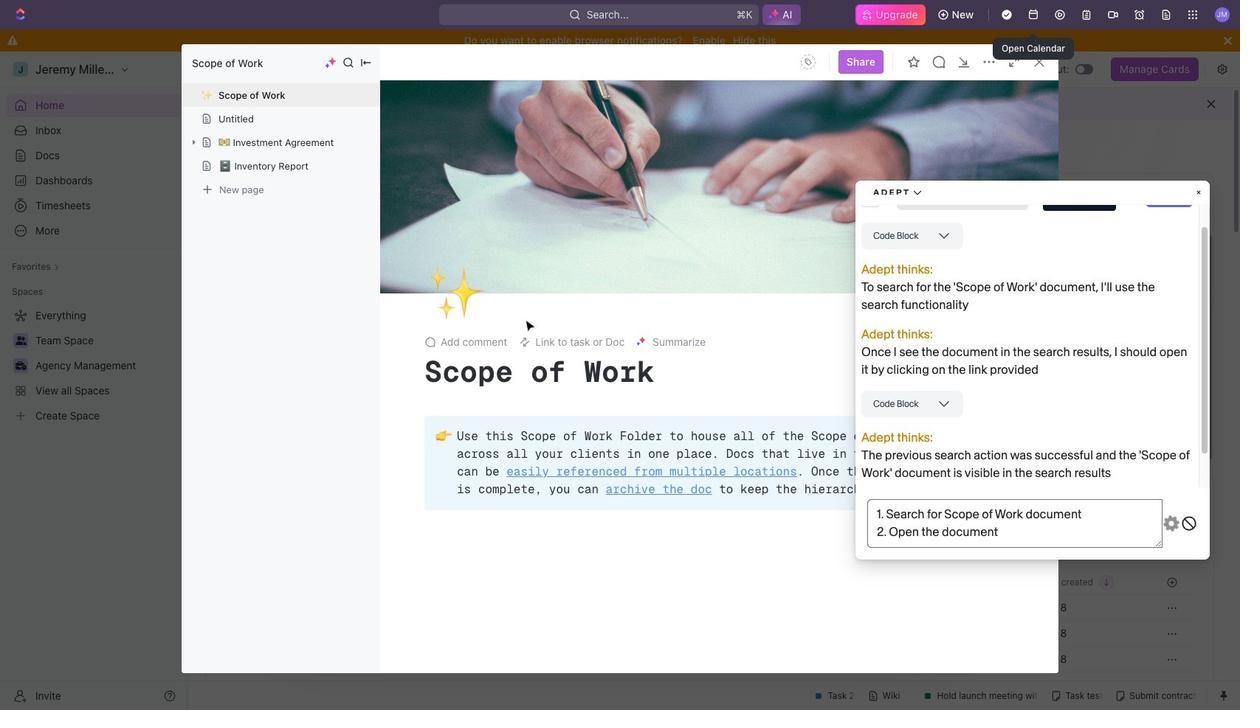 Task type: describe. For each thing, give the bounding box(es) containing it.
dropdown menu image
[[796, 50, 820, 74]]

tree inside the sidebar navigation
[[6, 304, 182, 428]]

Search tasks... text field
[[990, 517, 1137, 539]]



Task type: vqa. For each thing, say whether or not it's contained in the screenshot.
Oqyu6 image
yes



Task type: locate. For each thing, give the bounding box(es) containing it.
Search or run a command… text field
[[300, 186, 410, 204]]

alert
[[188, 88, 1232, 120]]

sidebar navigation
[[0, 52, 188, 711]]

tree
[[6, 304, 182, 428]]

oqyu6 image
[[784, 281, 796, 293]]



